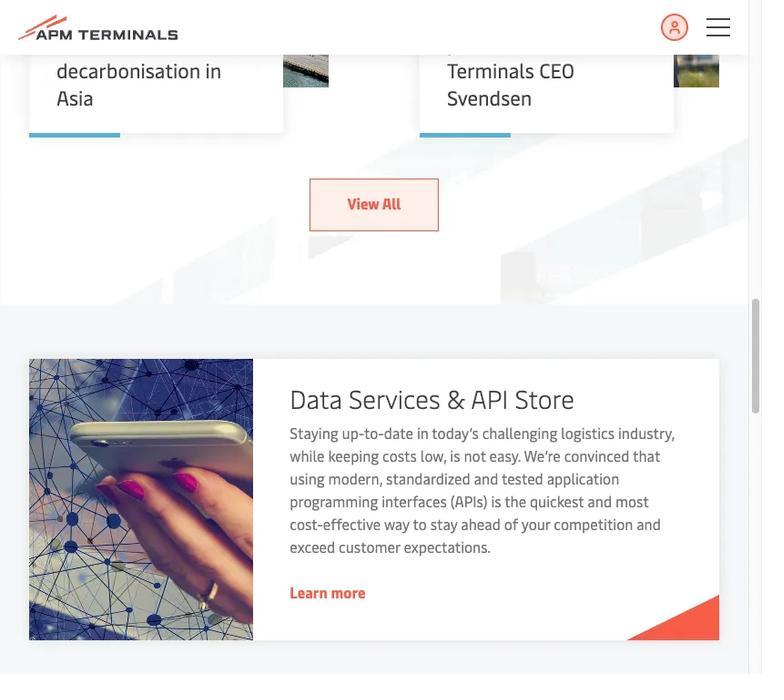 Task type: locate. For each thing, give the bounding box(es) containing it.
0 horizontal spatial to
[[232, 2, 252, 29]]

easy.
[[490, 446, 521, 466]]

0 vertical spatial and
[[474, 469, 499, 489]]

(apis)
[[451, 491, 488, 511]]

date
[[384, 423, 414, 443]]

effective
[[323, 514, 381, 534]]

svendsen
[[447, 84, 532, 111]]

1 horizontal spatial apm
[[536, 29, 579, 57]]

of inside decarbonised supply chains a thing of the present – apm terminals ceo svendsen
[[576, 2, 595, 29]]

0 horizontal spatial the
[[505, 491, 527, 511]]

1 vertical spatial to
[[413, 514, 427, 534]]

is left the "not"
[[450, 446, 461, 466]]

1 vertical spatial of
[[505, 514, 519, 534]]

in down course
[[206, 57, 222, 84]]

in
[[206, 57, 222, 84], [417, 423, 429, 443]]

0 horizontal spatial in
[[206, 57, 222, 84]]

that
[[633, 446, 661, 466]]

decarbonised supply chains a thing of the present – apm terminals ceo svendsen link
[[447, 0, 647, 111]]

and down the "not"
[[474, 469, 499, 489]]

0 vertical spatial in
[[206, 57, 222, 84]]

not
[[464, 446, 486, 466]]

is
[[450, 446, 461, 466], [491, 491, 502, 511]]

and down most
[[637, 514, 661, 534]]

in right date
[[417, 423, 429, 443]]

220112 ptp to invest image
[[29, 0, 329, 88]]

of
[[576, 2, 595, 29], [505, 514, 519, 534]]

chains
[[447, 2, 504, 29]]

to
[[232, 2, 252, 29], [413, 514, 427, 534]]

0 horizontal spatial terminals
[[103, 0, 191, 2]]

logistics
[[561, 423, 615, 443]]

challenging
[[483, 423, 558, 443]]

1 horizontal spatial of
[[576, 2, 595, 29]]

0 vertical spatial apm
[[56, 0, 99, 2]]

terminals inside 'apm terminals malaysia on course to lead maritime decarbonisation in asia'
[[103, 0, 191, 2]]

terminals up maritime
[[103, 0, 191, 2]]

in inside 'apm terminals malaysia on course to lead maritime decarbonisation in asia'
[[206, 57, 222, 84]]

1 horizontal spatial and
[[588, 491, 612, 511]]

maritime
[[100, 29, 182, 57]]

ahead
[[461, 514, 501, 534]]

customer
[[339, 537, 400, 557]]

1 vertical spatial terminals
[[447, 57, 535, 84]]

0 horizontal spatial and
[[474, 469, 499, 489]]

in inside data services & api store staying up-to-date in today's challenging logistics industry, while keeping costs low, is not easy. we're convinced that using modern, standardized and tested application programming interfaces (apis) is the quickest and most cost-effective way to stay ahead of your competition and exceed customer expectations.
[[417, 423, 429, 443]]

1 vertical spatial apm
[[536, 29, 579, 57]]

to right course
[[232, 2, 252, 29]]

ceo
[[539, 57, 575, 84]]

malaysia
[[56, 2, 136, 29]]

api
[[471, 381, 509, 416]]

the
[[600, 2, 630, 29], [505, 491, 527, 511]]

cost-
[[290, 514, 323, 534]]

decarbonisation
[[56, 57, 201, 84]]

supply
[[574, 0, 633, 2]]

staying
[[290, 423, 339, 443]]

1 vertical spatial in
[[417, 423, 429, 443]]

the right thing on the top of the page
[[600, 2, 630, 29]]

0 vertical spatial the
[[600, 2, 630, 29]]

today's
[[432, 423, 479, 443]]

1 horizontal spatial to
[[413, 514, 427, 534]]

and up "competition"
[[588, 491, 612, 511]]

1 vertical spatial the
[[505, 491, 527, 511]]

1 horizontal spatial in
[[417, 423, 429, 443]]

0 vertical spatial terminals
[[103, 0, 191, 2]]

0 vertical spatial is
[[450, 446, 461, 466]]

competition
[[554, 514, 633, 534]]

store
[[515, 381, 575, 416]]

modern,
[[329, 469, 383, 489]]

apm
[[56, 0, 99, 2], [536, 29, 579, 57]]

way
[[384, 514, 410, 534]]

your
[[522, 514, 551, 534]]

to right way
[[413, 514, 427, 534]]

1 horizontal spatial the
[[600, 2, 630, 29]]

is right (apis)
[[491, 491, 502, 511]]

in for services
[[417, 423, 429, 443]]

stay
[[431, 514, 458, 534]]

of left your
[[505, 514, 519, 534]]

2 horizontal spatial and
[[637, 514, 661, 534]]

of right thing on the top of the page
[[576, 2, 595, 29]]

standardized
[[386, 469, 471, 489]]

0 horizontal spatial of
[[505, 514, 519, 534]]

0 horizontal spatial apm
[[56, 0, 99, 2]]

–
[[520, 29, 532, 57]]

terminals down chains
[[447, 57, 535, 84]]

in for terminals
[[206, 57, 222, 84]]

more
[[331, 582, 366, 603]]

and
[[474, 469, 499, 489], [588, 491, 612, 511], [637, 514, 661, 534]]

terminals
[[103, 0, 191, 2], [447, 57, 535, 84]]

1 vertical spatial and
[[588, 491, 612, 511]]

0 vertical spatial of
[[576, 2, 595, 29]]

while
[[290, 446, 325, 466]]

2 vertical spatial and
[[637, 514, 661, 534]]

learn
[[290, 582, 328, 603]]

interfaces
[[382, 491, 447, 511]]

1 vertical spatial is
[[491, 491, 502, 511]]

the down "tested"
[[505, 491, 527, 511]]

0 vertical spatial to
[[232, 2, 252, 29]]

1 horizontal spatial terminals
[[447, 57, 535, 84]]

thing
[[524, 2, 571, 29]]



Task type: vqa. For each thing, say whether or not it's contained in the screenshot.
time.
no



Task type: describe. For each thing, give the bounding box(es) containing it.
apm inside decarbonised supply chains a thing of the present – apm terminals ceo svendsen
[[536, 29, 579, 57]]

tested
[[502, 469, 544, 489]]

most
[[616, 491, 649, 511]]

present
[[447, 29, 515, 57]]

asia
[[56, 84, 94, 111]]

to-
[[364, 423, 384, 443]]

apm inside 'apm terminals malaysia on course to lead maritime decarbonisation in asia'
[[56, 0, 99, 2]]

keith svendsen image
[[420, 0, 720, 88]]

of inside data services & api store staying up-to-date in today's challenging logistics industry, while keeping costs low, is not easy. we're convinced that using modern, standardized and tested application programming interfaces (apis) is the quickest and most cost-effective way to stay ahead of your competition and exceed customer expectations.
[[505, 514, 519, 534]]

low,
[[421, 446, 447, 466]]

0 horizontal spatial is
[[450, 446, 461, 466]]

up-
[[342, 423, 364, 443]]

the inside data services & api store staying up-to-date in today's challenging logistics industry, while keeping costs low, is not easy. we're convinced that using modern, standardized and tested application programming interfaces (apis) is the quickest and most cost-effective way to stay ahead of your competition and exceed customer expectations.
[[505, 491, 527, 511]]

apm terminals malaysia on course to lead maritime decarbonisation in asia link
[[56, 0, 256, 111]]

we're
[[524, 446, 561, 466]]

services
[[349, 381, 441, 416]]

decarbonised supply chains a thing of the present – apm terminals ceo svendsen
[[447, 0, 633, 111]]

application
[[547, 469, 620, 489]]

convinced
[[565, 446, 630, 466]]

to inside data services & api store staying up-to-date in today's challenging logistics industry, while keeping costs low, is not easy. we're convinced that using modern, standardized and tested application programming interfaces (apis) is the quickest and most cost-effective way to stay ahead of your competition and exceed customer expectations.
[[413, 514, 427, 534]]

lead
[[56, 29, 95, 57]]

the inside decarbonised supply chains a thing of the present – apm terminals ceo svendsen
[[600, 2, 630, 29]]

quickest
[[530, 491, 584, 511]]

course
[[168, 2, 228, 29]]

industry,
[[619, 423, 675, 443]]

keeping
[[328, 446, 379, 466]]

1 horizontal spatial is
[[491, 491, 502, 511]]

decarbonised
[[447, 0, 569, 2]]

apm terminals api - data transfer image
[[29, 359, 254, 641]]

data services & api store staying up-to-date in today's challenging logistics industry, while keeping costs low, is not easy. we're convinced that using modern, standardized and tested application programming interfaces (apis) is the quickest and most cost-effective way to stay ahead of your competition and exceed customer expectations.
[[290, 381, 675, 557]]

a
[[509, 2, 520, 29]]

exceed
[[290, 537, 335, 557]]

terminals inside decarbonised supply chains a thing of the present – apm terminals ceo svendsen
[[447, 57, 535, 84]]

programming
[[290, 491, 378, 511]]

expectations.
[[404, 537, 491, 557]]

to inside 'apm terminals malaysia on course to lead maritime decarbonisation in asia'
[[232, 2, 252, 29]]

learn more
[[290, 582, 366, 603]]

costs
[[383, 446, 417, 466]]

on
[[140, 2, 163, 29]]

apm terminals malaysia on course to lead maritime decarbonisation in asia
[[56, 0, 252, 111]]

data
[[290, 381, 342, 416]]

using
[[290, 469, 325, 489]]

&
[[447, 381, 466, 416]]



